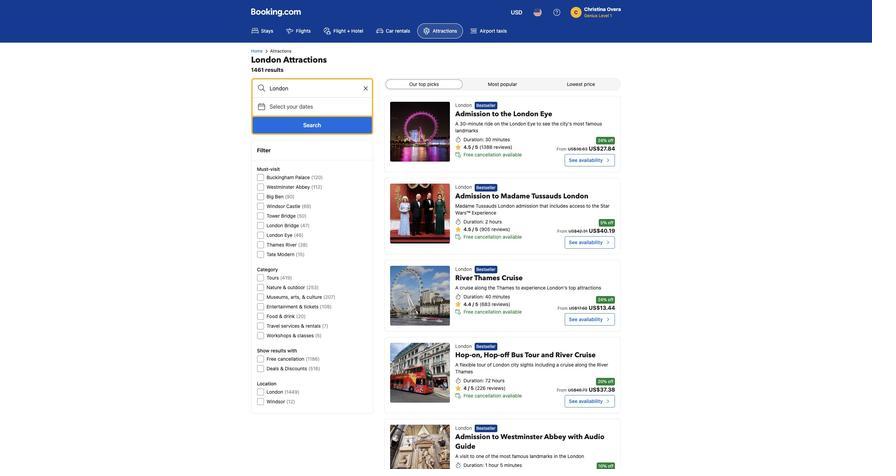 Task type: describe. For each thing, give the bounding box(es) containing it.
off right the 10%
[[608, 464, 614, 469]]

off inside hop-on, hop-off bus tour and river cruise a flexible tour of london city sights including a cruise along the river thames
[[500, 350, 510, 360]]

deals & discounts (516)
[[267, 366, 320, 371]]

most
[[488, 81, 499, 87]]

bestseller for the
[[477, 103, 496, 108]]

duration: for hop-on, hop-off bus tour and river cruise
[[464, 378, 484, 383]]

us$46.73
[[568, 388, 588, 393]]

(46)
[[294, 232, 304, 238]]

to left see
[[537, 121, 541, 127]]

(69)
[[302, 203, 311, 209]]

big
[[267, 194, 274, 199]]

(120)
[[311, 174, 323, 180]]

hotel
[[352, 28, 363, 34]]

(7)
[[322, 323, 329, 329]]

30
[[485, 137, 491, 143]]

windsor castle (69)
[[267, 203, 311, 209]]

availability for hop-on, hop-off bus tour and river cruise
[[579, 398, 603, 404]]

attractions inside london attractions 1461 results
[[283, 54, 327, 66]]

0 vertical spatial top
[[419, 81, 426, 87]]

home
[[251, 48, 263, 54]]

tour
[[477, 362, 486, 368]]

museums,
[[267, 294, 290, 300]]

flight + hotel link
[[318, 23, 369, 39]]

filter
[[257, 147, 271, 153]]

& down (20)
[[301, 323, 304, 329]]

admission to the london eye a 30-minute ride on the london eye to see the city's most famous landmarks
[[456, 109, 602, 134]]

the right see
[[552, 121, 559, 127]]

+
[[347, 28, 350, 34]]

hop-on, hop-off bus tour and river cruise a flexible tour of london city sights including a cruise along the river thames
[[456, 350, 609, 375]]

off for admission to the london eye
[[608, 138, 614, 143]]

abbey inside admission to westminster abbey with audio guide a visit to one of the most famous landmarks in the london
[[544, 432, 567, 442]]

on,
[[472, 350, 482, 360]]

duration: for river thames cruise
[[464, 294, 484, 300]]

see availability for admission to madame tussauds london
[[569, 239, 603, 245]]

tours
[[267, 275, 279, 281]]

0 horizontal spatial 1
[[485, 462, 488, 468]]

reviews) for cruise
[[492, 301, 511, 307]]

availability for admission to madame tussauds london
[[579, 239, 603, 245]]

drink
[[284, 313, 295, 319]]

london inside admission to westminster abbey with audio guide a visit to one of the most famous landmarks in the london
[[568, 453, 584, 459]]

usd button
[[507, 4, 527, 21]]

picks
[[428, 81, 439, 87]]

duration: 30 minutes
[[464, 137, 510, 143]]

admission to westminster abbey with audio guide a visit to one of the most famous landmarks in the london
[[456, 432, 605, 459]]

& for tickets
[[299, 304, 303, 310]]

car rentals link
[[371, 23, 416, 39]]

select your dates
[[270, 104, 313, 110]]

flexible
[[460, 362, 476, 368]]

landmarks inside admission to the london eye a 30-minute ride on the london eye to see the city's most famous landmarks
[[456, 128, 478, 134]]

tower
[[267, 213, 280, 219]]

river thames cruise a cruise along the thames to experience london's top attractions
[[456, 273, 602, 291]]

a inside admission to the london eye a 30-minute ride on the london eye to see the city's most famous landmarks
[[456, 121, 459, 127]]

entertainment & tickets (108)
[[267, 304, 332, 310]]

30-
[[460, 121, 468, 127]]

1 horizontal spatial rentals
[[395, 28, 410, 34]]

(47)
[[301, 223, 310, 228]]

& for classes
[[293, 333, 296, 338]]

5%
[[601, 220, 607, 225]]

available for madame
[[503, 234, 522, 240]]

admission to westminster abbey with audio guide image
[[390, 425, 450, 469]]

must-visit
[[257, 166, 280, 172]]

level
[[599, 13, 609, 18]]

admission for guide
[[456, 432, 491, 442]]

stays link
[[246, 23, 279, 39]]

the right on
[[501, 121, 509, 127]]

experience
[[472, 210, 497, 216]]

bestseller for westminster
[[477, 426, 496, 431]]

river up a
[[556, 350, 573, 360]]

us$27.84
[[589, 146, 615, 152]]

1 horizontal spatial tussauds
[[532, 191, 562, 201]]

audio
[[585, 432, 605, 442]]

free cancellation available for hop-
[[464, 393, 522, 399]]

car
[[386, 28, 394, 34]]

from for admission to madame tussauds london
[[558, 229, 568, 234]]

5 for hop-on, hop-off bus tour and river cruise
[[471, 385, 474, 391]]

see for river thames cruise
[[569, 316, 578, 322]]

stays
[[261, 28, 273, 34]]

duration: for admission to madame tussauds london
[[464, 219, 484, 224]]

location
[[257, 381, 277, 387]]

to right access
[[587, 203, 591, 209]]

see for hop-on, hop-off bus tour and river cruise
[[569, 398, 578, 404]]

& for outdoor
[[283, 284, 286, 290]]

4.4
[[464, 301, 472, 307]]

tour
[[525, 350, 540, 360]]

20%
[[598, 379, 607, 384]]

free for hop-on, hop-off bus tour and river cruise
[[464, 393, 474, 399]]

0 horizontal spatial with
[[288, 348, 297, 354]]

2 hop- from the left
[[484, 350, 500, 360]]

free up "deals"
[[267, 356, 277, 362]]

booking.com image
[[251, 8, 301, 17]]

westminster inside admission to westminster abbey with audio guide a visit to one of the most famous landmarks in the london
[[501, 432, 543, 442]]

(5)
[[315, 333, 322, 338]]

most inside admission to westminster abbey with audio guide a visit to one of the most famous landmarks in the london
[[500, 453, 511, 459]]

food & drink (20)
[[267, 313, 306, 319]]

christina
[[585, 6, 606, 12]]

(905
[[480, 226, 490, 232]]

services
[[281, 323, 300, 329]]

1 inside christina overa genius level 1
[[610, 13, 612, 18]]

/ for admission to the london eye
[[473, 144, 474, 150]]

us$17.68
[[569, 306, 588, 311]]

london (1449)
[[267, 389, 300, 395]]

buckingham
[[267, 174, 294, 180]]

the up hour
[[491, 453, 499, 459]]

windsor for windsor
[[267, 399, 285, 404]]

to up on
[[492, 109, 499, 119]]

tate
[[267, 251, 276, 257]]

workshops
[[267, 333, 292, 338]]

cancellation for admission to madame tussauds london
[[475, 234, 502, 240]]

city
[[511, 362, 519, 368]]

10%
[[599, 464, 607, 469]]

2 vertical spatial minutes
[[505, 462, 522, 468]]

buckingham palace (120)
[[267, 174, 323, 180]]

off for admission to madame tussauds london
[[608, 220, 614, 225]]

5% off from us$42.31 us$40.19
[[558, 220, 615, 234]]

see availability for river thames cruise
[[569, 316, 603, 322]]

river up modern
[[286, 242, 297, 248]]

(207)
[[324, 294, 336, 300]]

along inside hop-on, hop-off bus tour and river cruise a flexible tour of london city sights including a cruise along the river thames
[[575, 362, 588, 368]]

& for drink
[[279, 313, 283, 319]]

hours for madame
[[490, 219, 502, 224]]

your
[[287, 104, 298, 110]]

us$40.19
[[589, 228, 615, 234]]

famous inside admission to westminster abbey with audio guide a visit to one of the most famous landmarks in the london
[[512, 453, 529, 459]]

christina overa genius level 1
[[585, 6, 621, 18]]

cruise inside river thames cruise a cruise along the thames to experience london's top attractions
[[460, 285, 474, 291]]

free cancellation available for the
[[464, 152, 522, 158]]

attractions link
[[418, 23, 463, 39]]

bridge for tower bridge
[[281, 213, 296, 219]]

cancellation for admission to the london eye
[[475, 152, 502, 158]]

on
[[495, 121, 500, 127]]

the inside hop-on, hop-off bus tour and river cruise a flexible tour of london city sights including a cruise along the river thames
[[589, 362, 596, 368]]

river thames cruise image
[[390, 266, 450, 326]]

ride
[[485, 121, 493, 127]]

thames inside hop-on, hop-off bus tour and river cruise a flexible tour of london city sights including a cruise along the river thames
[[456, 369, 473, 375]]

most inside admission to the london eye a 30-minute ride on the london eye to see the city's most famous landmarks
[[574, 121, 585, 127]]

our
[[409, 81, 418, 87]]

cancellation for hop-on, hop-off bus tour and river cruise
[[475, 393, 502, 399]]

genius
[[585, 13, 598, 18]]

/ for admission to madame tussauds london
[[473, 226, 474, 232]]

bus
[[512, 350, 524, 360]]

see availability for hop-on, hop-off bus tour and river cruise
[[569, 398, 603, 404]]

72
[[485, 378, 491, 383]]

most popular
[[488, 81, 517, 87]]

hours for hop-
[[492, 378, 505, 383]]

20% off from us$46.73 us$37.38
[[557, 379, 615, 393]]

(419)
[[280, 275, 292, 281]]

windsor (12)
[[267, 399, 295, 404]]

c
[[575, 9, 578, 15]]

reviews) for madame
[[492, 226, 510, 232]]

bestseller for madame
[[477, 185, 496, 190]]

(12)
[[287, 399, 295, 404]]

available for the
[[503, 152, 522, 158]]

availability for admission to the london eye
[[579, 157, 603, 163]]

reviews) for the
[[494, 144, 513, 150]]

from for river thames cruise
[[558, 306, 568, 311]]

thames river (38)
[[267, 242, 308, 248]]

2
[[485, 219, 488, 224]]

arts,
[[291, 294, 301, 300]]

travel services & rentals (7)
[[267, 323, 329, 329]]

to inside river thames cruise a cruise along the thames to experience london's top attractions
[[516, 285, 520, 291]]

bridge for london bridge
[[285, 223, 299, 228]]

a inside admission to westminster abbey with audio guide a visit to one of the most famous landmarks in the london
[[456, 453, 459, 459]]

us$37.38
[[589, 387, 615, 393]]

london's
[[547, 285, 568, 291]]

to up experience
[[492, 191, 499, 201]]

search button
[[253, 117, 372, 133]]

5 duration: from the top
[[464, 462, 484, 468]]

cruise inside hop-on, hop-off bus tour and river cruise a flexible tour of london city sights including a cruise along the river thames
[[561, 362, 574, 368]]



Task type: locate. For each thing, give the bounding box(es) containing it.
0 horizontal spatial cruise
[[460, 285, 474, 291]]

24% for admission to the london eye
[[598, 138, 607, 143]]

access
[[570, 203, 585, 209]]

2 see from the top
[[569, 239, 578, 245]]

4 available from the top
[[503, 393, 522, 399]]

the
[[501, 109, 512, 119], [501, 121, 509, 127], [552, 121, 559, 127], [592, 203, 600, 209], [488, 285, 496, 291], [589, 362, 596, 368], [491, 453, 499, 459], [559, 453, 567, 459]]

4.5 left (1388
[[464, 144, 471, 150]]

24% inside "24% off from us$36.63 us$27.84"
[[598, 138, 607, 143]]

bestseller
[[477, 103, 496, 108], [477, 185, 496, 190], [477, 267, 496, 272], [477, 344, 496, 349], [477, 426, 496, 431]]

1 horizontal spatial abbey
[[544, 432, 567, 442]]

free cancellation available down 4.5 / 5 (1388 reviews)
[[464, 152, 522, 158]]

duration: 1 hour 5 minutes
[[464, 462, 522, 468]]

2 vertical spatial admission
[[456, 432, 491, 442]]

2 bestseller from the top
[[477, 185, 496, 190]]

cruise inside hop-on, hop-off bus tour and river cruise a flexible tour of london city sights including a cruise along the river thames
[[575, 350, 596, 360]]

0 horizontal spatial eye
[[285, 232, 293, 238]]

london
[[251, 54, 281, 66], [456, 102, 472, 108], [514, 109, 539, 119], [510, 121, 526, 127], [456, 184, 472, 190], [564, 191, 589, 201], [498, 203, 515, 209], [267, 223, 283, 228], [267, 232, 283, 238], [456, 266, 472, 272], [456, 343, 472, 349], [493, 362, 510, 368], [267, 389, 283, 395], [456, 425, 472, 431], [568, 453, 584, 459]]

eye left see
[[528, 121, 536, 127]]

4 availability from the top
[[579, 398, 603, 404]]

0 vertical spatial westminster
[[267, 184, 295, 190]]

admission to madame tussauds london madame tussauds london admission that includes access to the star wars™ experience
[[456, 191, 610, 216]]

deals
[[267, 366, 279, 371]]

0 vertical spatial results
[[265, 67, 284, 73]]

overa
[[607, 6, 621, 12]]

castle
[[286, 203, 300, 209]]

4 bestseller from the top
[[477, 344, 496, 349]]

2 4.5 from the top
[[464, 226, 471, 232]]

off for hop-on, hop-off bus tour and river cruise
[[608, 379, 614, 384]]

from inside "24% off from us$36.63 us$27.84"
[[557, 147, 567, 152]]

24% inside 24% off from us$17.68 us$13.44
[[598, 297, 607, 302]]

4 see from the top
[[569, 398, 578, 404]]

& right "deals"
[[280, 366, 284, 371]]

0 vertical spatial tussauds
[[532, 191, 562, 201]]

bestseller up 'one'
[[477, 426, 496, 431]]

2 vertical spatial attractions
[[283, 54, 327, 66]]

0 horizontal spatial along
[[475, 285, 487, 291]]

0 vertical spatial most
[[574, 121, 585, 127]]

see for admission to the london eye
[[569, 157, 578, 163]]

free cancellation available for madame
[[464, 234, 522, 240]]

& left drink
[[279, 313, 283, 319]]

the left star
[[592, 203, 600, 209]]

1 windsor from the top
[[267, 203, 285, 209]]

see down us$46.73
[[569, 398, 578, 404]]

food
[[267, 313, 278, 319]]

bridge up london bridge (47) at the top
[[281, 213, 296, 219]]

0 vertical spatial 24%
[[598, 138, 607, 143]]

0 horizontal spatial most
[[500, 453, 511, 459]]

see availability
[[569, 157, 603, 163], [569, 239, 603, 245], [569, 316, 603, 322], [569, 398, 603, 404]]

top right london's
[[569, 285, 576, 291]]

hop-on, hop-off bus tour and river cruise image
[[390, 343, 450, 403]]

1 horizontal spatial eye
[[528, 121, 536, 127]]

1 horizontal spatial most
[[574, 121, 585, 127]]

3 admission from the top
[[456, 432, 491, 442]]

24% up us$27.84
[[598, 138, 607, 143]]

with inside admission to westminster abbey with audio guide a visit to one of the most famous landmarks in the london
[[568, 432, 583, 442]]

tussauds up experience
[[476, 203, 497, 209]]

london eye (46)
[[267, 232, 304, 238]]

0 vertical spatial along
[[475, 285, 487, 291]]

0 horizontal spatial top
[[419, 81, 426, 87]]

culture
[[307, 294, 322, 300]]

0 horizontal spatial abbey
[[296, 184, 310, 190]]

free down 4.5 / 5 (905 reviews)
[[464, 234, 474, 240]]

bestseller up 'ride'
[[477, 103, 496, 108]]

of right 'one'
[[486, 453, 490, 459]]

cruise
[[460, 285, 474, 291], [561, 362, 574, 368]]

4 duration: from the top
[[464, 378, 484, 383]]

madame
[[501, 191, 530, 201], [456, 203, 475, 209]]

minutes for the
[[493, 137, 510, 143]]

4.5 for admission to the london eye
[[464, 144, 471, 150]]

0 horizontal spatial landmarks
[[456, 128, 478, 134]]

duration: down 'one'
[[464, 462, 484, 468]]

madame up the wars™
[[456, 203, 475, 209]]

5 for river thames cruise
[[475, 301, 479, 307]]

4.5 for admission to madame tussauds london
[[464, 226, 471, 232]]

0 horizontal spatial hop-
[[456, 350, 472, 360]]

tussauds up that at right
[[532, 191, 562, 201]]

1 vertical spatial of
[[486, 453, 490, 459]]

availability for river thames cruise
[[579, 316, 603, 322]]

1 vertical spatial cruise
[[575, 350, 596, 360]]

museums, arts, & culture (207)
[[267, 294, 336, 300]]

1 horizontal spatial cruise
[[561, 362, 574, 368]]

0 horizontal spatial famous
[[512, 453, 529, 459]]

reviews) right (905
[[492, 226, 510, 232]]

includes
[[550, 203, 569, 209]]

see for admission to madame tussauds london
[[569, 239, 578, 245]]

admission inside admission to westminster abbey with audio guide a visit to one of the most famous landmarks in the london
[[456, 432, 491, 442]]

landmarks inside admission to westminster abbey with audio guide a visit to one of the most famous landmarks in the london
[[530, 453, 553, 459]]

free for admission to the london eye
[[464, 152, 474, 158]]

hop- up tour
[[484, 350, 500, 360]]

of inside admission to westminster abbey with audio guide a visit to one of the most famous landmarks in the london
[[486, 453, 490, 459]]

available for hop-
[[503, 393, 522, 399]]

0 horizontal spatial tussauds
[[476, 203, 497, 209]]

the up 40
[[488, 285, 496, 291]]

1 horizontal spatial westminster
[[501, 432, 543, 442]]

1 horizontal spatial with
[[568, 432, 583, 442]]

1 vertical spatial along
[[575, 362, 588, 368]]

1 vertical spatial westminster
[[501, 432, 543, 442]]

most right city's
[[574, 121, 585, 127]]

our top picks
[[409, 81, 439, 87]]

windsor
[[267, 203, 285, 209], [267, 399, 285, 404]]

1 horizontal spatial madame
[[501, 191, 530, 201]]

outdoor
[[288, 284, 305, 290]]

0 horizontal spatial rentals
[[306, 323, 321, 329]]

most up duration: 1 hour 5 minutes
[[500, 453, 511, 459]]

& down (419) at the bottom of the page
[[283, 284, 286, 290]]

3 a from the top
[[456, 362, 459, 368]]

cruise up 4.4
[[460, 285, 474, 291]]

1 vertical spatial madame
[[456, 203, 475, 209]]

1 down overa
[[610, 13, 612, 18]]

availability down "24% off from us$36.63 us$27.84"
[[579, 157, 603, 163]]

the down popular
[[501, 109, 512, 119]]

attractions
[[578, 285, 602, 291]]

0 vertical spatial with
[[288, 348, 297, 354]]

results
[[265, 67, 284, 73], [271, 348, 286, 354]]

1 horizontal spatial landmarks
[[530, 453, 553, 459]]

reviews) for hop-
[[487, 385, 506, 391]]

3 see availability from the top
[[569, 316, 603, 322]]

to left 'one'
[[470, 453, 475, 459]]

a
[[456, 121, 459, 127], [456, 285, 459, 291], [456, 362, 459, 368], [456, 453, 459, 459]]

bestseller up the duration: 40 minutes
[[477, 267, 496, 272]]

(108)
[[320, 304, 332, 310]]

40
[[485, 294, 492, 300]]

city's
[[560, 121, 572, 127]]

3 bestseller from the top
[[477, 267, 496, 272]]

tickets
[[304, 304, 319, 310]]

& up (20)
[[299, 304, 303, 310]]

madame up admission
[[501, 191, 530, 201]]

1 vertical spatial rentals
[[306, 323, 321, 329]]

4.5 down the wars™
[[464, 226, 471, 232]]

2 availability from the top
[[579, 239, 603, 245]]

1 vertical spatial famous
[[512, 453, 529, 459]]

0 vertical spatial rentals
[[395, 28, 410, 34]]

famous
[[586, 121, 602, 127], [512, 453, 529, 459]]

cruise up experience
[[502, 273, 523, 283]]

available down 4.4 / 5 (683 reviews)
[[503, 309, 522, 315]]

1 a from the top
[[456, 121, 459, 127]]

cancellation for river thames cruise
[[475, 309, 502, 315]]

1 vertical spatial attractions
[[270, 48, 292, 54]]

1 vertical spatial 1
[[485, 462, 488, 468]]

westminster
[[267, 184, 295, 190], [501, 432, 543, 442]]

free down 4.4
[[464, 309, 474, 315]]

with
[[288, 348, 297, 354], [568, 432, 583, 442]]

availability down 20% off from us$46.73 us$37.38
[[579, 398, 603, 404]]

admission up guide
[[456, 432, 491, 442]]

along up 20% off from us$46.73 us$37.38
[[575, 362, 588, 368]]

admission inside admission to the london eye a 30-minute ride on the london eye to see the city's most famous landmarks
[[456, 109, 491, 119]]

sights
[[521, 362, 534, 368]]

minutes right 30
[[493, 137, 510, 143]]

1 vertical spatial windsor
[[267, 399, 285, 404]]

1 vertical spatial results
[[271, 348, 286, 354]]

2 a from the top
[[456, 285, 459, 291]]

0 vertical spatial admission
[[456, 109, 491, 119]]

availability down 5% off from us$42.31 us$40.19
[[579, 239, 603, 245]]

& for discounts
[[280, 366, 284, 371]]

minutes for cruise
[[493, 294, 510, 300]]

river up 20%
[[597, 362, 609, 368]]

off for river thames cruise
[[608, 297, 614, 302]]

off inside 5% off from us$42.31 us$40.19
[[608, 220, 614, 225]]

cancellation down 4.4 / 5 (683 reviews)
[[475, 309, 502, 315]]

duration: for admission to the london eye
[[464, 137, 484, 143]]

hours right 2
[[490, 219, 502, 224]]

1 available from the top
[[503, 152, 522, 158]]

2 free cancellation available from the top
[[464, 234, 522, 240]]

a inside hop-on, hop-off bus tour and river cruise a flexible tour of london city sights including a cruise along the river thames
[[456, 362, 459, 368]]

of
[[488, 362, 492, 368], [486, 453, 490, 459]]

0 vertical spatial of
[[488, 362, 492, 368]]

availability down 24% off from us$17.68 us$13.44
[[579, 316, 603, 322]]

availability
[[579, 157, 603, 163], [579, 239, 603, 245], [579, 316, 603, 322], [579, 398, 603, 404]]

0 vertical spatial abbey
[[296, 184, 310, 190]]

24% for river thames cruise
[[598, 297, 607, 302]]

minutes right hour
[[505, 462, 522, 468]]

airport taxis link
[[465, 23, 513, 39]]

0 vertical spatial famous
[[586, 121, 602, 127]]

1 horizontal spatial cruise
[[575, 350, 596, 360]]

/ for river thames cruise
[[473, 301, 474, 307]]

off right 20%
[[608, 379, 614, 384]]

available down 4 / 5 (226 reviews)
[[503, 393, 522, 399]]

free down 4
[[464, 393, 474, 399]]

free cancellation available for cruise
[[464, 309, 522, 315]]

abbey up in
[[544, 432, 567, 442]]

a inside river thames cruise a cruise along the thames to experience london's top attractions
[[456, 285, 459, 291]]

from left us$36.63 at the top right
[[557, 147, 567, 152]]

see
[[569, 157, 578, 163], [569, 239, 578, 245], [569, 316, 578, 322], [569, 398, 578, 404]]

us$13.44
[[589, 305, 615, 311]]

river inside river thames cruise a cruise along the thames to experience london's top attractions
[[456, 273, 473, 283]]

cruise right a
[[561, 362, 574, 368]]

flights link
[[281, 23, 317, 39]]

admission inside admission to madame tussauds london madame tussauds london admission that includes access to the star wars™ experience
[[456, 191, 491, 201]]

0 vertical spatial 1
[[610, 13, 612, 18]]

bestseller for hop-
[[477, 344, 496, 349]]

duration: left 2
[[464, 219, 484, 224]]

eye down london bridge (47) at the top
[[285, 232, 293, 238]]

1 vertical spatial with
[[568, 432, 583, 442]]

in
[[554, 453, 558, 459]]

0 horizontal spatial madame
[[456, 203, 475, 209]]

see availability down us$17.68
[[569, 316, 603, 322]]

4.5 / 5 (905 reviews)
[[464, 226, 510, 232]]

palace
[[295, 174, 310, 180]]

free for admission to madame tussauds london
[[464, 234, 474, 240]]

1 admission from the top
[[456, 109, 491, 119]]

cancellation up deals & discounts (516)
[[278, 356, 305, 362]]

1 horizontal spatial along
[[575, 362, 588, 368]]

(50)
[[297, 213, 307, 219]]

travel
[[267, 323, 280, 329]]

windsor for windsor castle
[[267, 203, 285, 209]]

1 duration: from the top
[[464, 137, 484, 143]]

admission up the wars™
[[456, 191, 491, 201]]

1 see availability from the top
[[569, 157, 603, 163]]

to up hour
[[492, 432, 499, 442]]

abbey
[[296, 184, 310, 190], [544, 432, 567, 442]]

flights
[[296, 28, 311, 34]]

1 vertical spatial most
[[500, 453, 511, 459]]

duration:
[[464, 137, 484, 143], [464, 219, 484, 224], [464, 294, 484, 300], [464, 378, 484, 383], [464, 462, 484, 468]]

price
[[584, 81, 595, 87]]

5 bestseller from the top
[[477, 426, 496, 431]]

available down 4.5 / 5 (1388 reviews)
[[503, 152, 522, 158]]

1 vertical spatial minutes
[[493, 294, 510, 300]]

of inside hop-on, hop-off bus tour and river cruise a flexible tour of london city sights including a cruise along the river thames
[[488, 362, 492, 368]]

Where are you going? search field
[[253, 79, 372, 97]]

3 availability from the top
[[579, 316, 603, 322]]

results inside london attractions 1461 results
[[265, 67, 284, 73]]

eye up see
[[541, 109, 553, 119]]

famous up "24% off from us$36.63 us$27.84"
[[586, 121, 602, 127]]

24% off from us$17.68 us$13.44
[[558, 297, 615, 311]]

1 horizontal spatial famous
[[586, 121, 602, 127]]

from inside 20% off from us$46.73 us$37.38
[[557, 388, 567, 393]]

2 see availability from the top
[[569, 239, 603, 245]]

1 vertical spatial hours
[[492, 378, 505, 383]]

1 horizontal spatial 1
[[610, 13, 612, 18]]

us$42.31
[[569, 229, 588, 234]]

select
[[270, 104, 286, 110]]

bestseller for cruise
[[477, 267, 496, 272]]

5
[[475, 144, 478, 150], [475, 226, 478, 232], [475, 301, 479, 307], [471, 385, 474, 391], [500, 462, 503, 468]]

see availability down us$42.31
[[569, 239, 603, 245]]

landmarks left in
[[530, 453, 553, 459]]

5 for admission to the london eye
[[475, 144, 478, 150]]

1 free cancellation available from the top
[[464, 152, 522, 158]]

1 see from the top
[[569, 157, 578, 163]]

top inside river thames cruise a cruise along the thames to experience london's top attractions
[[569, 285, 576, 291]]

from inside 5% off from us$42.31 us$40.19
[[558, 229, 568, 234]]

duration: up 4.4
[[464, 294, 484, 300]]

3 free cancellation available from the top
[[464, 309, 522, 315]]

5 for admission to madame tussauds london
[[475, 226, 478, 232]]

4 free cancellation available from the top
[[464, 393, 522, 399]]

4.4 / 5 (683 reviews)
[[464, 301, 511, 307]]

0 vertical spatial 4.5
[[464, 144, 471, 150]]

1461
[[251, 67, 264, 73]]

1 vertical spatial cruise
[[561, 362, 574, 368]]

0 vertical spatial hours
[[490, 219, 502, 224]]

(253)
[[307, 284, 319, 290]]

& down travel services & rentals (7)
[[293, 333, 296, 338]]

0 horizontal spatial cruise
[[502, 273, 523, 283]]

3 available from the top
[[503, 309, 522, 315]]

1 horizontal spatial top
[[569, 285, 576, 291]]

bridge
[[281, 213, 296, 219], [285, 223, 299, 228]]

admission for 30-
[[456, 109, 491, 119]]

(15)
[[296, 251, 305, 257]]

/ left (1388
[[473, 144, 474, 150]]

rentals right car
[[395, 28, 410, 34]]

see availability for admission to the london eye
[[569, 157, 603, 163]]

show results with
[[257, 348, 297, 354]]

0 vertical spatial cruise
[[460, 285, 474, 291]]

0 horizontal spatial visit
[[271, 166, 280, 172]]

2 available from the top
[[503, 234, 522, 240]]

landmarks
[[456, 128, 478, 134], [530, 453, 553, 459]]

1 vertical spatial top
[[569, 285, 576, 291]]

bestseller up on,
[[477, 344, 496, 349]]

/ for hop-on, hop-off bus tour and river cruise
[[468, 385, 470, 391]]

windsor up "tower"
[[267, 203, 285, 209]]

us$36.63
[[568, 147, 588, 152]]

home link
[[251, 48, 263, 54]]

admission for tussauds
[[456, 191, 491, 201]]

available for cruise
[[503, 309, 522, 315]]

london inside london attractions 1461 results
[[251, 54, 281, 66]]

admission to the london eye image
[[390, 102, 450, 162]]

bridge down tower bridge (50)
[[285, 223, 299, 228]]

4.5 / 5 (1388 reviews)
[[464, 144, 513, 150]]

london inside hop-on, hop-off bus tour and river cruise a flexible tour of london city sights including a cruise along the river thames
[[493, 362, 510, 368]]

1 4.5 from the top
[[464, 144, 471, 150]]

1 vertical spatial 24%
[[598, 297, 607, 302]]

bestseller up experience
[[477, 185, 496, 190]]

0 horizontal spatial westminster
[[267, 184, 295, 190]]

off inside 24% off from us$17.68 us$13.44
[[608, 297, 614, 302]]

1 vertical spatial abbey
[[544, 432, 567, 442]]

1 vertical spatial landmarks
[[530, 453, 553, 459]]

1 horizontal spatial visit
[[460, 453, 469, 459]]

(112)
[[311, 184, 322, 190]]

free cancellation available down 4.4 / 5 (683 reviews)
[[464, 309, 522, 315]]

nature & outdoor (253)
[[267, 284, 319, 290]]

1 24% from the top
[[598, 138, 607, 143]]

cruise inside river thames cruise a cruise along the thames to experience london's top attractions
[[502, 273, 523, 283]]

0 vertical spatial madame
[[501, 191, 530, 201]]

the inside admission to madame tussauds london madame tussauds london admission that includes access to the star wars™ experience
[[592, 203, 600, 209]]

famous up duration: 1 hour 5 minutes
[[512, 453, 529, 459]]

1 vertical spatial eye
[[528, 121, 536, 127]]

from inside 24% off from us$17.68 us$13.44
[[558, 306, 568, 311]]

along inside river thames cruise a cruise along the thames to experience london's top attractions
[[475, 285, 487, 291]]

free cancellation (1186)
[[267, 356, 320, 362]]

0 vertical spatial windsor
[[267, 203, 285, 209]]

your account menu christina overa genius level 1 element
[[571, 3, 624, 19]]

0 vertical spatial visit
[[271, 166, 280, 172]]

0 vertical spatial minutes
[[493, 137, 510, 143]]

wars™
[[456, 210, 471, 216]]

3 duration: from the top
[[464, 294, 484, 300]]

windsor down london (1449) at the left bottom
[[267, 399, 285, 404]]

5 right hour
[[500, 462, 503, 468]]

modern
[[278, 251, 295, 257]]

(226
[[475, 385, 486, 391]]

along up the duration: 40 minutes
[[475, 285, 487, 291]]

airport taxis
[[480, 28, 507, 34]]

0 vertical spatial eye
[[541, 109, 553, 119]]

1 vertical spatial bridge
[[285, 223, 299, 228]]

2 24% from the top
[[598, 297, 607, 302]]

off up us$27.84
[[608, 138, 614, 143]]

admission up minute
[[456, 109, 491, 119]]

with up free cancellation (1186)
[[288, 348, 297, 354]]

from for admission to the london eye
[[557, 147, 567, 152]]

0 vertical spatial bridge
[[281, 213, 296, 219]]

1 horizontal spatial hop-
[[484, 350, 500, 360]]

visit inside admission to westminster abbey with audio guide a visit to one of the most famous landmarks in the london
[[460, 453, 469, 459]]

top
[[419, 81, 426, 87], [569, 285, 576, 291]]

off inside 20% off from us$46.73 us$37.38
[[608, 379, 614, 384]]

from left us$46.73
[[557, 388, 567, 393]]

visit down guide
[[460, 453, 469, 459]]

1 hop- from the left
[[456, 350, 472, 360]]

1 left hour
[[485, 462, 488, 468]]

admission to madame tussauds london image
[[390, 184, 450, 244]]

show
[[257, 348, 270, 354]]

landmarks down 30- on the right
[[456, 128, 478, 134]]

hours
[[490, 219, 502, 224], [492, 378, 505, 383]]

0 vertical spatial landmarks
[[456, 128, 478, 134]]

free for river thames cruise
[[464, 309, 474, 315]]

4 see availability from the top
[[569, 398, 603, 404]]

/ right 4.4
[[473, 301, 474, 307]]

(90)
[[285, 194, 295, 199]]

free
[[464, 152, 474, 158], [464, 234, 474, 240], [464, 309, 474, 315], [267, 356, 277, 362], [464, 393, 474, 399]]

the right in
[[559, 453, 567, 459]]

1 bestseller from the top
[[477, 103, 496, 108]]

0 vertical spatial attractions
[[433, 28, 457, 34]]

off inside "24% off from us$36.63 us$27.84"
[[608, 138, 614, 143]]

1 vertical spatial 4.5
[[464, 226, 471, 232]]

2 vertical spatial eye
[[285, 232, 293, 238]]

2 admission from the top
[[456, 191, 491, 201]]

4 a from the top
[[456, 453, 459, 459]]

the inside river thames cruise a cruise along the thames to experience london's top attractions
[[488, 285, 496, 291]]

1 availability from the top
[[579, 157, 603, 163]]

& right arts,
[[302, 294, 305, 300]]

2 horizontal spatial eye
[[541, 109, 553, 119]]

duration: up (1388
[[464, 137, 484, 143]]

famous inside admission to the london eye a 30-minute ride on the london eye to see the city's most famous landmarks
[[586, 121, 602, 127]]

(20)
[[296, 313, 306, 319]]

minutes right 40
[[493, 294, 510, 300]]

free cancellation available down 4 / 5 (226 reviews)
[[464, 393, 522, 399]]

2 windsor from the top
[[267, 399, 285, 404]]

workshops & classes (5)
[[267, 333, 322, 338]]

free cancellation available down 4.5 / 5 (905 reviews)
[[464, 234, 522, 240]]

1 vertical spatial admission
[[456, 191, 491, 201]]

experience
[[522, 285, 546, 291]]

1 vertical spatial tussauds
[[476, 203, 497, 209]]

1 vertical spatial visit
[[460, 453, 469, 459]]

cancellation down 4.5 / 5 (1388 reviews)
[[475, 152, 502, 158]]

from for hop-on, hop-off bus tour and river cruise
[[557, 388, 567, 393]]

reviews) down 72 at right bottom
[[487, 385, 506, 391]]

0 vertical spatial cruise
[[502, 273, 523, 283]]

3 see from the top
[[569, 316, 578, 322]]

2 duration: from the top
[[464, 219, 484, 224]]

classes
[[298, 333, 314, 338]]



Task type: vqa. For each thing, say whether or not it's contained in the screenshot.
"(108)"
yes



